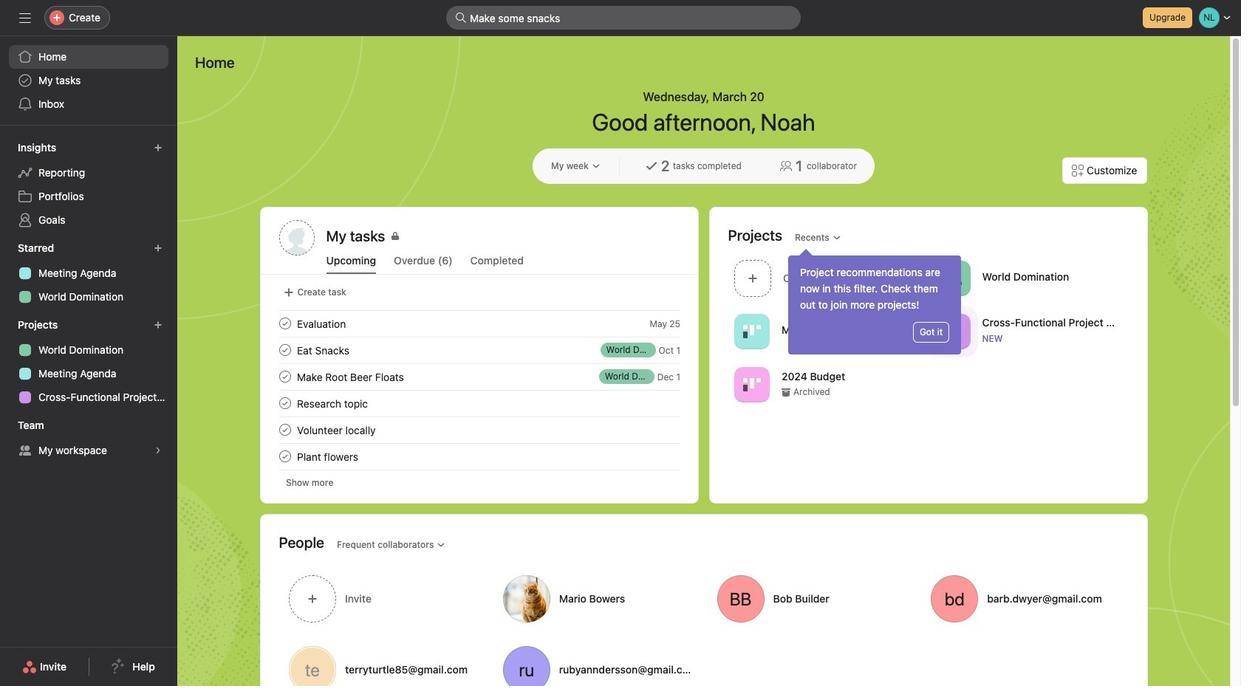 Task type: locate. For each thing, give the bounding box(es) containing it.
new insights image
[[154, 143, 163, 152]]

board image
[[743, 376, 761, 394]]

starred element
[[0, 235, 177, 312]]

board image
[[743, 323, 761, 340]]

mark complete image
[[276, 315, 294, 333], [276, 341, 294, 359], [276, 395, 294, 412], [276, 421, 294, 439], [276, 448, 294, 466]]

see details, my workspace image
[[154, 446, 163, 455]]

Search tasks, projects, and more text field
[[446, 6, 801, 30]]

None field
[[446, 6, 801, 30]]

Mark complete checkbox
[[276, 315, 294, 333], [276, 368, 294, 386], [276, 395, 294, 412], [276, 421, 294, 439], [276, 448, 294, 466]]

2 mark complete image from the top
[[276, 341, 294, 359]]

1 mark complete image from the top
[[276, 315, 294, 333]]

list item
[[728, 256, 929, 301], [261, 310, 698, 337], [261, 337, 698, 364], [261, 364, 698, 390], [261, 390, 698, 417], [261, 443, 698, 470]]

teams element
[[0, 412, 177, 466]]

3 mark complete image from the top
[[276, 395, 294, 412]]

tooltip
[[789, 251, 962, 355]]

Mark complete checkbox
[[276, 341, 294, 359]]

5 mark complete image from the top
[[276, 448, 294, 466]]

3 mark complete checkbox from the top
[[276, 395, 294, 412]]

4 mark complete checkbox from the top
[[276, 421, 294, 439]]

4 mark complete image from the top
[[276, 421, 294, 439]]



Task type: describe. For each thing, give the bounding box(es) containing it.
line_and_symbols image
[[944, 323, 962, 340]]

projects element
[[0, 312, 177, 412]]

add profile photo image
[[279, 220, 315, 256]]

mark complete image
[[276, 368, 294, 386]]

5 mark complete checkbox from the top
[[276, 448, 294, 466]]

global element
[[0, 36, 177, 125]]

new project or portfolio image
[[154, 321, 163, 330]]

2 mark complete checkbox from the top
[[276, 368, 294, 386]]

rocket image
[[944, 269, 962, 287]]

add items to starred image
[[154, 244, 163, 253]]

1 mark complete checkbox from the top
[[276, 315, 294, 333]]

insights element
[[0, 135, 177, 235]]

prominent image
[[455, 12, 467, 24]]

hide sidebar image
[[19, 12, 31, 24]]



Task type: vqa. For each thing, say whether or not it's contained in the screenshot.
Manage notifications MENU ITEM
no



